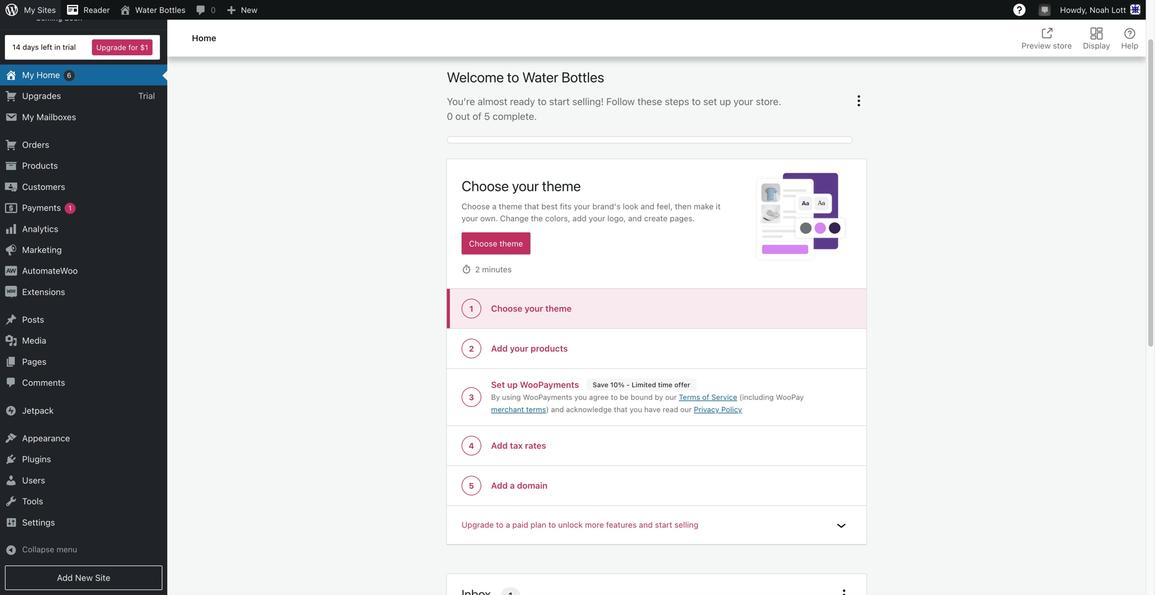 Task type: vqa. For each thing, say whether or not it's contained in the screenshot.
SETTINGS
yes



Task type: locate. For each thing, give the bounding box(es) containing it.
1 horizontal spatial you
[[600, 19, 614, 29]]

bound
[[631, 393, 653, 402]]

of
[[473, 110, 482, 122], [703, 393, 710, 402]]

0 horizontal spatial of
[[473, 110, 482, 122]]

payments
[[22, 203, 61, 213]]

start inside this is your free trial test store where you can start exploring what's available! to find out more about the free trial, click "learn more".
[[632, 19, 649, 29]]

payments 1
[[22, 203, 72, 213]]

1 horizontal spatial our
[[681, 406, 692, 414]]

my up upgrades
[[22, 70, 34, 80]]

1 horizontal spatial water
[[523, 69, 559, 86]]

jetpack
[[22, 406, 54, 416]]

save
[[593, 381, 609, 389]]

1 horizontal spatial store
[[1054, 41, 1073, 50]]

0 vertical spatial my
[[24, 5, 35, 14]]

add up set
[[491, 344, 508, 354]]

unlock
[[559, 521, 583, 530]]

more right unlock on the bottom of page
[[585, 521, 604, 530]]

your up add
[[574, 202, 591, 211]]

1 vertical spatial water
[[523, 69, 559, 86]]

bottles
[[159, 5, 186, 14], [562, 69, 605, 86]]

comments
[[22, 378, 65, 388]]

0 vertical spatial of
[[473, 110, 482, 122]]

home
[[192, 33, 216, 43], [37, 70, 60, 80]]

1 vertical spatial of
[[703, 393, 710, 402]]

what's
[[688, 19, 712, 29]]

then
[[675, 202, 692, 211]]

0 inside you're almost ready to start selling! follow these steps to set up your store. 0 out of 5 complete.
[[447, 110, 453, 122]]

1 horizontal spatial 0
[[447, 110, 453, 122]]

0 horizontal spatial trial
[[63, 43, 76, 51]]

a up own.
[[492, 202, 497, 211]]

woopayments inside 'by using woopayments you agree to be bound by our terms of service (including woopay merchant terms ) and acknowledge that you have read our privacy policy'
[[523, 393, 573, 402]]

1 vertical spatial free
[[597, 31, 612, 41]]

a left domain
[[510, 481, 515, 491]]

0 horizontal spatial store
[[554, 19, 573, 29]]

bottles up the selling!
[[562, 69, 605, 86]]

more inside button
[[585, 521, 604, 530]]

1 horizontal spatial more
[[585, 521, 604, 530]]

by using woopayments you agree to be bound by our terms of service (including woopay merchant terms ) and acknowledge that you have read our privacy policy
[[491, 393, 804, 414]]

trial inside this is your free trial test store where you can start exploring what's available! to find out more about the free trial, click "learn more".
[[521, 19, 535, 29]]

you
[[600, 19, 614, 29], [575, 393, 587, 402], [630, 406, 643, 414]]

up right set
[[720, 96, 732, 107]]

our down "terms"
[[681, 406, 692, 414]]

1 vertical spatial more
[[585, 521, 604, 530]]

brand's
[[593, 202, 621, 211]]

0 horizontal spatial that
[[525, 202, 540, 211]]

0 vertical spatial you
[[600, 19, 614, 29]]

add new site
[[57, 573, 110, 583]]

my for my mailboxes
[[22, 112, 34, 122]]

free up find
[[504, 19, 519, 29]]

0 horizontal spatial the
[[531, 214, 543, 223]]

start left the selling!
[[550, 96, 570, 107]]

almost
[[478, 96, 508, 107]]

0 horizontal spatial upgrade
[[96, 43, 126, 52]]

selling!
[[573, 96, 604, 107]]

water up $1 in the top of the page
[[135, 5, 157, 14]]

1 horizontal spatial out
[[524, 31, 536, 41]]

look
[[623, 202, 639, 211]]

1 horizontal spatial of
[[703, 393, 710, 402]]

add tax rates button
[[447, 427, 867, 467]]

pages link
[[0, 352, 167, 373]]

2 minutes
[[475, 265, 512, 274]]

choose your theme
[[462, 178, 581, 195], [491, 304, 572, 314]]

up up using on the left bottom
[[508, 380, 518, 390]]

0 vertical spatial 0
[[211, 5, 216, 14]]

tab list
[[1015, 20, 1147, 57]]

0 vertical spatial a
[[492, 202, 497, 211]]

add your products
[[491, 344, 568, 354]]

1 horizontal spatial free
[[597, 31, 612, 41]]

0 horizontal spatial our
[[666, 393, 677, 402]]

1 horizontal spatial up
[[720, 96, 732, 107]]

the down where
[[583, 31, 595, 41]]

0 horizontal spatial 0
[[211, 5, 216, 14]]

1 vertical spatial upgrade
[[462, 521, 494, 530]]

0 vertical spatial the
[[583, 31, 595, 41]]

out down you're
[[456, 110, 470, 122]]

terms
[[679, 393, 701, 402]]

and right 'features'
[[639, 521, 653, 530]]

using
[[502, 393, 521, 402]]

users
[[22, 476, 45, 486]]

0 horizontal spatial out
[[456, 110, 470, 122]]

0 horizontal spatial home
[[37, 70, 60, 80]]

to
[[496, 31, 505, 41]]

home left 6 at the left
[[37, 70, 60, 80]]

noah
[[1090, 5, 1110, 14]]

1 vertical spatial a
[[510, 481, 515, 491]]

1 vertical spatial choose your theme
[[491, 304, 572, 314]]

users link
[[0, 470, 167, 492]]

0 vertical spatial bottles
[[159, 5, 186, 14]]

0 vertical spatial that
[[525, 202, 540, 211]]

a left paid on the bottom of page
[[506, 521, 510, 530]]

0 vertical spatial upgrade
[[96, 43, 126, 52]]

0 vertical spatial more
[[538, 31, 557, 41]]

1 vertical spatial that
[[614, 406, 628, 414]]

1 vertical spatial trial
[[63, 43, 76, 51]]

start inside button
[[655, 521, 673, 530]]

theme up change
[[499, 202, 523, 211]]

my sites
[[24, 5, 56, 14]]

1 vertical spatial up
[[508, 380, 518, 390]]

home down 0 'link'
[[192, 33, 216, 43]]

your right is
[[486, 19, 502, 29]]

add for add tax rates
[[491, 441, 508, 451]]

the inside choose a theme that best fits your brand's look and feel, then make it your own. change the colors, add your logo, and create pages.
[[531, 214, 543, 223]]

0 horizontal spatial bottles
[[159, 5, 186, 14]]

0 horizontal spatial you
[[575, 393, 587, 402]]

you left can
[[600, 19, 614, 29]]

upgrade
[[96, 43, 126, 52], [462, 521, 494, 530]]

0 vertical spatial up
[[720, 96, 732, 107]]

to right the 'ready' at the top
[[538, 96, 547, 107]]

a inside add a domain button
[[510, 481, 515, 491]]

woopayments for using
[[523, 393, 573, 402]]

your left store.
[[734, 96, 754, 107]]

1 horizontal spatial home
[[192, 33, 216, 43]]

0 vertical spatial home
[[192, 33, 216, 43]]

toolbar navigation
[[0, 0, 1147, 22]]

add a domain button
[[447, 467, 867, 507]]

that left best
[[525, 202, 540, 211]]

more down test
[[538, 31, 557, 41]]

1 vertical spatial store
[[1054, 41, 1073, 50]]

more".
[[679, 31, 704, 41]]

water up the 'ready' at the top
[[523, 69, 559, 86]]

new left site
[[75, 573, 93, 583]]

trial for free
[[521, 19, 535, 29]]

and
[[641, 202, 655, 211], [628, 214, 642, 223], [551, 406, 564, 414], [639, 521, 653, 530]]

(including
[[740, 393, 774, 402]]

theme
[[542, 178, 581, 195], [499, 202, 523, 211], [500, 239, 523, 248], [546, 304, 572, 314]]

1 horizontal spatial the
[[583, 31, 595, 41]]

follow
[[607, 96, 635, 107]]

0 vertical spatial woopayments
[[520, 380, 579, 390]]

save 10% - limited time offer
[[593, 381, 691, 389]]

coming
[[36, 13, 62, 22]]

exploring
[[651, 19, 685, 29]]

theme up fits
[[542, 178, 581, 195]]

0 left new 'link' at the left
[[211, 5, 216, 14]]

this
[[459, 19, 475, 29]]

add left tax
[[491, 441, 508, 451]]

0 horizontal spatial more
[[538, 31, 557, 41]]

2 vertical spatial start
[[655, 521, 673, 530]]

2 horizontal spatial start
[[655, 521, 673, 530]]

0 vertical spatial out
[[524, 31, 536, 41]]

1 horizontal spatial upgrade
[[462, 521, 494, 530]]

theme down change
[[500, 239, 523, 248]]

trial for in
[[63, 43, 76, 51]]

notification image
[[1041, 4, 1050, 14]]

my down upgrades
[[22, 112, 34, 122]]

store inside "button"
[[1054, 41, 1073, 50]]

0 vertical spatial choose your theme
[[462, 178, 581, 195]]

0 vertical spatial start
[[632, 19, 649, 29]]

trial
[[138, 91, 155, 101]]

you down bound
[[630, 406, 643, 414]]

store up about
[[554, 19, 573, 29]]

1 horizontal spatial start
[[632, 19, 649, 29]]

0 vertical spatial our
[[666, 393, 677, 402]]

that down the be
[[614, 406, 628, 414]]

free left trial,
[[597, 31, 612, 41]]

water
[[135, 5, 157, 14], [523, 69, 559, 86]]

of inside 'by using woopayments you agree to be bound by our terms of service (including woopay merchant terms ) and acknowledge that you have read our privacy policy'
[[703, 393, 710, 402]]

theme inside choose a theme that best fits your brand's look and feel, then make it your own. change the colors, add your logo, and create pages.
[[499, 202, 523, 211]]

start up click
[[632, 19, 649, 29]]

a inside choose a theme that best fits your brand's look and feel, then make it your own. change the colors, add your logo, and create pages.
[[492, 202, 497, 211]]

our right "by"
[[666, 393, 677, 402]]

0 horizontal spatial start
[[550, 96, 570, 107]]

add left domain
[[491, 481, 508, 491]]

that inside choose a theme that best fits your brand's look and feel, then make it your own. change the colors, add your logo, and create pages.
[[525, 202, 540, 211]]

of up privacy
[[703, 393, 710, 402]]

more inside this is your free trial test store where you can start exploring what's available! to find out more about the free trial, click "learn more".
[[538, 31, 557, 41]]

1 horizontal spatial trial
[[521, 19, 535, 29]]

upgrade left paid on the bottom of page
[[462, 521, 494, 530]]

to left the be
[[611, 393, 618, 402]]

your left own.
[[462, 214, 478, 223]]

choose your theme button
[[447, 289, 867, 329]]

menu
[[57, 545, 77, 555]]

add for add your products
[[491, 344, 508, 354]]

0 vertical spatial water
[[135, 5, 157, 14]]

1 horizontal spatial that
[[614, 406, 628, 414]]

our
[[666, 393, 677, 402], [681, 406, 692, 414]]

you up acknowledge
[[575, 393, 587, 402]]

left
[[41, 43, 52, 51]]

0 inside 0 'link'
[[211, 5, 216, 14]]

your
[[486, 19, 502, 29], [734, 96, 754, 107], [512, 178, 539, 195], [574, 202, 591, 211], [462, 214, 478, 223], [589, 214, 606, 223], [525, 304, 544, 314], [510, 344, 529, 354]]

new right 0 'link'
[[241, 5, 258, 14]]

0 horizontal spatial new
[[75, 573, 93, 583]]

out right find
[[524, 31, 536, 41]]

0 vertical spatial new
[[241, 5, 258, 14]]

choose your theme up add your products at the bottom of the page
[[491, 304, 572, 314]]

collapse
[[22, 545, 54, 555]]

choose theme
[[469, 239, 523, 248]]

1 vertical spatial home
[[37, 70, 60, 80]]

1 vertical spatial the
[[531, 214, 543, 223]]

howdy,
[[1061, 5, 1088, 14]]

the down best
[[531, 214, 543, 223]]

your up add your products at the bottom of the page
[[525, 304, 544, 314]]

trial left test
[[521, 19, 535, 29]]

of left 5
[[473, 110, 482, 122]]

1 vertical spatial my
[[22, 70, 34, 80]]

5
[[484, 110, 490, 122]]

out inside this is your free trial test store where you can start exploring what's available! to find out more about the free trial, click "learn more".
[[524, 31, 536, 41]]

add down 'menu'
[[57, 573, 73, 583]]

out inside you're almost ready to start selling! follow these steps to set up your store. 0 out of 5 complete.
[[456, 110, 470, 122]]

start for more
[[655, 521, 673, 530]]

1 horizontal spatial new
[[241, 5, 258, 14]]

read
[[663, 406, 679, 414]]

1 vertical spatial 0
[[447, 110, 453, 122]]

customers link
[[0, 177, 167, 198]]

choose your theme up change
[[462, 178, 581, 195]]

up
[[720, 96, 732, 107], [508, 380, 518, 390]]

it
[[716, 202, 721, 211]]

my mailboxes link
[[0, 107, 167, 128]]

0 horizontal spatial water
[[135, 5, 157, 14]]

0 vertical spatial free
[[504, 19, 519, 29]]

plugins
[[22, 455, 51, 465]]

2 vertical spatial my
[[22, 112, 34, 122]]

bottles left 0 'link'
[[159, 5, 186, 14]]

woopayments for up
[[520, 380, 579, 390]]

to left set
[[692, 96, 701, 107]]

reader
[[84, 5, 110, 14]]

my
[[24, 5, 35, 14], [22, 70, 34, 80], [22, 112, 34, 122]]

upgrade for $1 button
[[92, 39, 153, 55]]

add your products button
[[447, 329, 867, 369]]

0 down you're
[[447, 110, 453, 122]]

2 vertical spatial a
[[506, 521, 510, 530]]

0 vertical spatial store
[[554, 19, 573, 29]]

1 vertical spatial out
[[456, 110, 470, 122]]

choose inside choose a theme that best fits your brand's look and feel, then make it your own. change the colors, add your logo, and create pages.
[[462, 202, 490, 211]]

and inside 'by using woopayments you agree to be bound by our terms of service (including woopay merchant terms ) and acknowledge that you have read our privacy policy'
[[551, 406, 564, 414]]

and right )
[[551, 406, 564, 414]]

2 vertical spatial you
[[630, 406, 643, 414]]

appearance link
[[0, 428, 167, 449]]

a
[[492, 202, 497, 211], [510, 481, 515, 491], [506, 521, 510, 530]]

store right preview
[[1054, 41, 1073, 50]]

you inside this is your free trial test store where you can start exploring what's available! to find out more about the free trial, click "learn more".
[[600, 19, 614, 29]]

upgrade left for at the left of page
[[96, 43, 126, 52]]

my inside toolbar navigation
[[24, 5, 35, 14]]

my left sites at the top left of the page
[[24, 5, 35, 14]]

products link
[[0, 156, 167, 177]]

your left products
[[510, 344, 529, 354]]

1 vertical spatial woopayments
[[523, 393, 573, 402]]

out
[[524, 31, 536, 41], [456, 110, 470, 122]]

1 vertical spatial our
[[681, 406, 692, 414]]

to inside 'by using woopayments you agree to be bound by our terms of service (including woopay merchant terms ) and acknowledge that you have read our privacy policy'
[[611, 393, 618, 402]]

1 vertical spatial bottles
[[562, 69, 605, 86]]

10%
[[611, 381, 625, 389]]

new
[[241, 5, 258, 14], [75, 573, 93, 583]]

my for my sites
[[24, 5, 35, 14]]

start left selling
[[655, 521, 673, 530]]

0 vertical spatial trial
[[521, 19, 535, 29]]

a for add
[[510, 481, 515, 491]]

store inside this is your free trial test store where you can start exploring what's available! to find out more about the free trial, click "learn more".
[[554, 19, 573, 29]]

1 vertical spatial start
[[550, 96, 570, 107]]

trial right in
[[63, 43, 76, 51]]

that inside 'by using woopayments you agree to be bound by our terms of service (including woopay merchant terms ) and acknowledge that you have read our privacy policy'
[[614, 406, 628, 414]]

your inside button
[[510, 344, 529, 354]]

1 vertical spatial new
[[75, 573, 93, 583]]

your inside this is your free trial test store where you can start exploring what's available! to find out more about the free trial, click "learn more".
[[486, 19, 502, 29]]

0 horizontal spatial free
[[504, 19, 519, 29]]

in
[[54, 43, 61, 51]]



Task type: describe. For each thing, give the bounding box(es) containing it.
start for where
[[632, 19, 649, 29]]

reader link
[[61, 0, 115, 20]]

inbox notes options image
[[837, 588, 852, 596]]

settings link
[[0, 513, 167, 534]]

theme up products
[[546, 304, 572, 314]]

privacy
[[694, 406, 720, 414]]

fits
[[560, 202, 572, 211]]

welcome to water bottles
[[447, 69, 605, 86]]

and up create
[[641, 202, 655, 211]]

is
[[477, 19, 483, 29]]

terms
[[526, 406, 546, 414]]

2 horizontal spatial you
[[630, 406, 643, 414]]

change
[[500, 214, 529, 223]]

preview store button
[[1015, 20, 1080, 57]]

appearance
[[22, 434, 70, 444]]

$1
[[140, 43, 148, 52]]

add
[[573, 214, 587, 223]]

for
[[128, 43, 138, 52]]

your inside "button"
[[525, 304, 544, 314]]

analytics link
[[0, 219, 167, 240]]

posts link
[[0, 310, 167, 331]]

ready
[[510, 96, 535, 107]]

of inside you're almost ready to start selling! follow these steps to set up your store. 0 out of 5 complete.
[[473, 110, 482, 122]]

store.
[[756, 96, 782, 107]]

posts
[[22, 315, 44, 325]]

this is your free trial test store where you can start exploring what's available! to find out more about the free trial, click "learn more".
[[459, 19, 712, 41]]

available!
[[459, 31, 494, 41]]

you're
[[447, 96, 475, 107]]

upgrade for $1
[[96, 43, 148, 52]]

tab list containing preview store
[[1015, 20, 1147, 57]]

test
[[538, 19, 552, 29]]

your down brand's
[[589, 214, 606, 223]]

choose theme button
[[462, 233, 531, 255]]

make
[[694, 202, 714, 211]]

add for add new site
[[57, 573, 73, 583]]

create
[[645, 214, 668, 223]]

tools link
[[0, 492, 167, 513]]

analytics
[[22, 224, 58, 234]]

choose your theme inside choose your theme "button"
[[491, 304, 572, 314]]

my for my home 6
[[22, 70, 34, 80]]

6
[[67, 71, 71, 79]]

upgrade for upgrade to a paid plan to unlock more features and start selling
[[462, 521, 494, 530]]

media link
[[0, 331, 167, 352]]

task list options image
[[852, 93, 867, 108]]

site
[[95, 573, 110, 583]]

selling
[[675, 521, 699, 530]]

plan
[[531, 521, 547, 530]]

timer image
[[462, 265, 472, 275]]

products
[[22, 161, 58, 171]]

you're almost ready to start selling! follow these steps to set up your store. 0 out of 5 complete.
[[447, 96, 782, 122]]

coming soon link
[[0, 0, 167, 29]]

lott
[[1112, 5, 1127, 14]]

own.
[[481, 214, 498, 223]]

extensions link
[[0, 282, 167, 303]]

your up change
[[512, 178, 539, 195]]

1 horizontal spatial bottles
[[562, 69, 605, 86]]

have
[[645, 406, 661, 414]]

and down look
[[628, 214, 642, 223]]

start inside you're almost ready to start selling! follow these steps to set up your store. 0 out of 5 complete.
[[550, 96, 570, 107]]

pages
[[22, 357, 46, 367]]

service
[[712, 393, 738, 402]]

orders link
[[0, 134, 167, 156]]

merchant terms link
[[491, 406, 546, 414]]

new inside 'link'
[[241, 5, 258, 14]]

)
[[546, 406, 549, 414]]

1
[[69, 204, 72, 212]]

colors,
[[546, 214, 571, 223]]

offer
[[675, 381, 691, 389]]

plugins link
[[0, 449, 167, 470]]

terms of service link
[[679, 393, 738, 402]]

to up the 'ready' at the top
[[507, 69, 520, 86]]

my mailboxes
[[22, 112, 76, 122]]

media
[[22, 336, 46, 346]]

water bottles
[[135, 5, 186, 14]]

help button
[[1115, 20, 1147, 57]]

policy
[[722, 406, 743, 414]]

up inside you're almost ready to start selling! follow these steps to set up your store. 0 out of 5 complete.
[[720, 96, 732, 107]]

features
[[607, 521, 637, 530]]

mailboxes
[[37, 112, 76, 122]]

appearance illustration image
[[750, 172, 852, 264]]

to right plan at the left of the page
[[549, 521, 556, 530]]

collapse menu
[[22, 545, 77, 555]]

preview
[[1022, 41, 1052, 50]]

by
[[655, 393, 664, 402]]

new link
[[221, 0, 263, 20]]

agree
[[589, 393, 609, 402]]

your inside you're almost ready to start selling! follow these steps to set up your store. 0 out of 5 complete.
[[734, 96, 754, 107]]

welcome
[[447, 69, 504, 86]]

and inside upgrade to a paid plan to unlock more features and start selling button
[[639, 521, 653, 530]]

bottles inside toolbar navigation
[[159, 5, 186, 14]]

14 days left in trial
[[12, 43, 76, 51]]

minutes
[[482, 265, 512, 274]]

add for add a domain
[[491, 481, 508, 491]]

preview store
[[1022, 41, 1073, 50]]

howdy, noah lott
[[1061, 5, 1127, 14]]

products
[[531, 344, 568, 354]]

0 horizontal spatial up
[[508, 380, 518, 390]]

add a domain
[[491, 481, 548, 491]]

acknowledge
[[566, 406, 612, 414]]

a inside upgrade to a paid plan to unlock more features and start selling button
[[506, 521, 510, 530]]

days
[[23, 43, 39, 51]]

the inside this is your free trial test store where you can start exploring what's available! to find out more about the free trial, click "learn more".
[[583, 31, 595, 41]]

by
[[491, 393, 500, 402]]

to left paid on the bottom of page
[[496, 521, 504, 530]]

orders
[[22, 140, 49, 150]]

set
[[704, 96, 718, 107]]

a for choose
[[492, 202, 497, 211]]

time
[[658, 381, 673, 389]]

pages.
[[670, 214, 695, 223]]

help
[[1122, 41, 1139, 50]]

soon
[[64, 13, 82, 22]]

1 vertical spatial you
[[575, 393, 587, 402]]

about
[[560, 31, 581, 41]]

paid
[[513, 521, 529, 530]]

marketing
[[22, 245, 62, 255]]

upgrade for upgrade for $1
[[96, 43, 126, 52]]

upgrade to a paid plan to unlock more features and start selling button
[[447, 507, 867, 545]]

be
[[620, 393, 629, 402]]

where
[[575, 19, 598, 29]]

water inside toolbar navigation
[[135, 5, 157, 14]]



